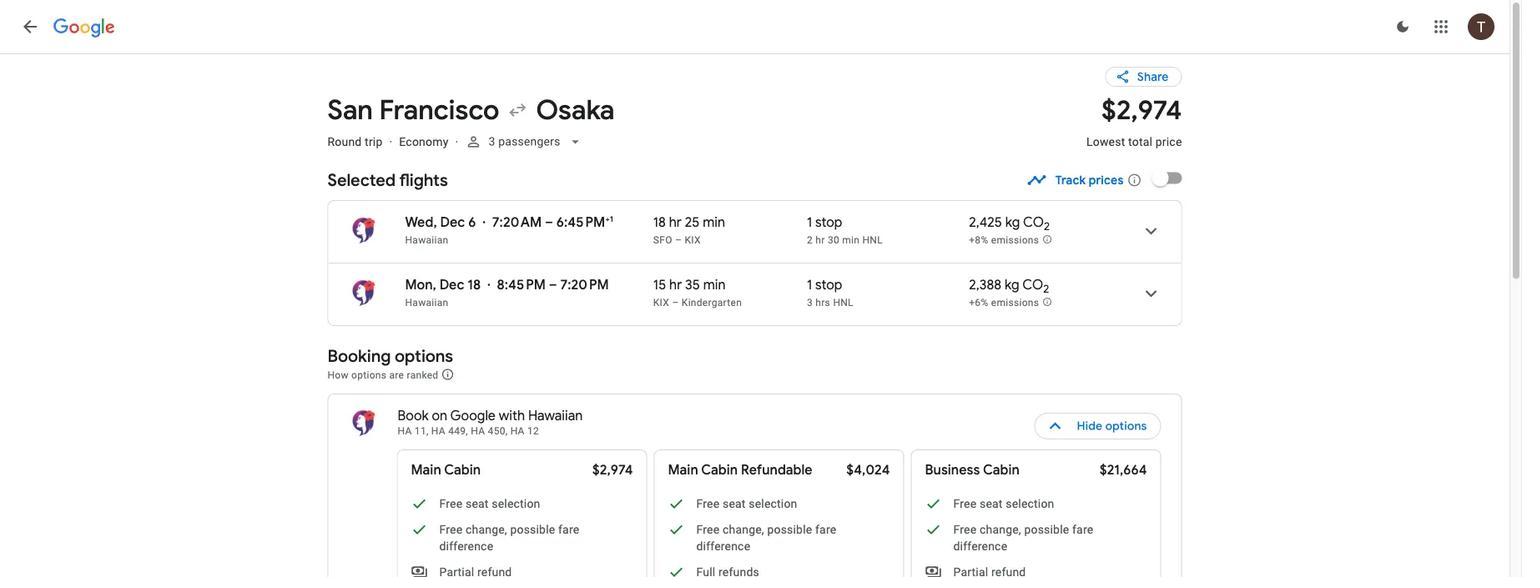 Task type: describe. For each thing, give the bounding box(es) containing it.
free seat selection for main cabin refundable
[[697, 497, 798, 511]]

booking options
[[328, 346, 453, 367]]

18 inside 18 hr 25 min sfo – kix
[[653, 214, 666, 231]]

flight details. return flight on monday, december 18. leaves kansai international airport at 8:45 pm on monday, december 18 and arrives at san francisco international airport at 7:20 pm on monday, december 18. image
[[1132, 274, 1172, 314]]

flights
[[399, 169, 448, 191]]

449,
[[448, 426, 468, 437]]

15 hr 35 min kix – kindergarten
[[653, 277, 742, 309]]

co for 2,425 kg co
[[1023, 214, 1044, 231]]

2  image from the left
[[455, 135, 459, 149]]

sfo
[[653, 235, 673, 246]]

economy
[[399, 135, 449, 149]]

3 inside 1 stop 3 hrs hnl
[[807, 297, 813, 309]]

learn more about tracked prices image
[[1127, 173, 1142, 188]]

business
[[925, 462, 980, 479]]

ranked
[[407, 369, 439, 381]]

3 passengers
[[489, 135, 560, 149]]

+6% emissions
[[969, 297, 1039, 309]]

change, for business cabin
[[980, 523, 1022, 537]]

3 ha from the left
[[471, 426, 485, 437]]

2 for 2,388 kg co
[[1044, 282, 1050, 296]]

san
[[328, 93, 373, 127]]

go back image
[[20, 17, 40, 37]]

kix inside 18 hr 25 min sfo – kix
[[685, 235, 701, 246]]

Departure time: 8:45 PM. text field
[[497, 277, 546, 294]]

hawaiian for wed,
[[405, 235, 449, 246]]

dec for wed,
[[440, 214, 465, 231]]

book on google with hawaiian ha 11, ha 449, ha 450, ha 12
[[398, 408, 583, 437]]

6:45 pm
[[557, 214, 605, 231]]

35
[[685, 277, 700, 294]]

kix inside '15 hr 35 min kix – kindergarten'
[[653, 297, 670, 309]]

Departure time: 7:20 AM. text field
[[492, 214, 542, 231]]

price
[[1156, 135, 1182, 149]]

options for how
[[352, 369, 387, 381]]

free seat selection for business cabin
[[954, 497, 1055, 511]]

loading results progress bar
[[0, 53, 1510, 57]]

possible for business cabin
[[1025, 523, 1070, 537]]

25
[[685, 214, 700, 231]]

hr for 18 hr 25 min
[[669, 214, 682, 231]]

dec for mon,
[[440, 277, 465, 294]]

layover (1 of 1) is a 3 hr layover at daniel k. inouye international airport in honolulu. element
[[807, 296, 961, 310]]

track
[[1056, 173, 1086, 188]]

departing flight on wednesday, december 6. leaves san francisco international airport at 7:20 am on wednesday, december 6 and arrives at kansai international airport at 6:45 pm on thursday, december 7. element
[[405, 214, 613, 231]]

1 stop 2 hr 30 min hnl
[[807, 214, 883, 246]]

refundable
[[741, 462, 813, 479]]

– left 6:45 pm
[[545, 214, 553, 231]]

difference for main cabin
[[440, 540, 494, 553]]

2 ha from the left
[[431, 426, 446, 437]]

layover (1 of 1) is a 2 hr 30 min layover at daniel k. inouye international airport in honolulu. element
[[807, 234, 961, 247]]

round trip
[[328, 135, 383, 149]]

return flight on monday, december 18. leaves kansai international airport at 8:45 pm on monday, december 18 and arrives at san francisco international airport at 7:20 pm on monday, december 18. element
[[405, 277, 609, 294]]

Flight numbers HA 11, HA 449, HA 450, HA 12 text field
[[398, 426, 539, 437]]

mon,
[[405, 277, 436, 294]]

3 inside "popup button"
[[489, 135, 495, 149]]

2,388 kg co 2
[[969, 277, 1050, 296]]

options for booking
[[395, 346, 453, 367]]

emissions for 2,425
[[992, 234, 1039, 246]]

selected
[[328, 169, 396, 191]]

francisco
[[379, 93, 500, 127]]

google
[[450, 408, 496, 425]]

on
[[432, 408, 447, 425]]

kindergarten
[[682, 297, 742, 309]]

main for main cabin refundable
[[668, 462, 699, 479]]

hawaiian for mon,
[[405, 297, 449, 309]]

selection for main cabin refundable
[[749, 497, 798, 511]]

round
[[328, 135, 362, 149]]

stop for 18 hr 25 min
[[816, 214, 843, 231]]

free change, possible fare difference for business cabin
[[954, 523, 1094, 553]]

18 hr 25 min sfo – kix
[[653, 214, 725, 246]]

share
[[1138, 69, 1169, 84]]

hide options
[[1077, 419, 1147, 434]]

how options are ranked
[[328, 369, 441, 381]]

passengers
[[498, 135, 560, 149]]

seat for main cabin
[[466, 497, 489, 511]]

1  image from the left
[[389, 135, 393, 149]]

$2,974 for $2,974 lowest total price
[[1102, 93, 1182, 127]]

– inside 18 hr 25 min sfo – kix
[[675, 235, 682, 246]]

8:45 pm
[[497, 277, 546, 294]]

2974 us dollars element
[[1102, 93, 1182, 127]]

hawaiian inside book on google with hawaiian ha 11, ha 449, ha 450, ha 12
[[528, 408, 583, 425]]

– inside '15 hr 35 min kix – kindergarten'
[[672, 297, 679, 309]]

fare for $21,664
[[1073, 523, 1094, 537]]

free change, possible fare difference for main cabin
[[440, 523, 580, 553]]

selection for main cabin
[[492, 497, 541, 511]]

4 ha from the left
[[511, 426, 525, 437]]

$4,024
[[847, 462, 890, 479]]

main cabin
[[411, 462, 481, 479]]

trip
[[365, 135, 383, 149]]



Task type: locate. For each thing, give the bounding box(es) containing it.
seat
[[466, 497, 489, 511], [723, 497, 746, 511], [980, 497, 1003, 511]]

1 vertical spatial co
[[1023, 277, 1044, 294]]

1 horizontal spatial options
[[395, 346, 453, 367]]

min inside 18 hr 25 min sfo – kix
[[703, 214, 725, 231]]

kg inside '2,388 kg co 2'
[[1005, 277, 1020, 294]]

hnl inside 1 stop 2 hr 30 min hnl
[[863, 235, 883, 246]]

1 vertical spatial 18
[[468, 277, 481, 294]]

none text field containing $2,974
[[1087, 93, 1182, 164]]

difference for business cabin
[[954, 540, 1008, 553]]

options inside dropdown button
[[1106, 419, 1147, 434]]

 image
[[389, 135, 393, 149], [455, 135, 459, 149]]

seat down 'business cabin'
[[980, 497, 1003, 511]]

2 horizontal spatial change,
[[980, 523, 1022, 537]]

ha down google
[[471, 426, 485, 437]]

selection down 12
[[492, 497, 541, 511]]

stop inside 1 stop 2 hr 30 min hnl
[[816, 214, 843, 231]]

2 fare from the left
[[816, 523, 837, 537]]

2 difference from the left
[[697, 540, 751, 553]]

options down booking
[[352, 369, 387, 381]]

min right 25
[[703, 214, 725, 231]]

list
[[328, 201, 1182, 326]]

 image right economy
[[455, 135, 459, 149]]

0 horizontal spatial selection
[[492, 497, 541, 511]]

3 selection from the left
[[1006, 497, 1055, 511]]

options
[[395, 346, 453, 367], [352, 369, 387, 381], [1106, 419, 1147, 434]]

are
[[389, 369, 404, 381]]

hawaiian
[[405, 235, 449, 246], [405, 297, 449, 309], [528, 408, 583, 425]]

possible for main cabin refundable
[[768, 523, 813, 537]]

change, down 'business cabin'
[[980, 523, 1022, 537]]

hr inside 18 hr 25 min sfo – kix
[[669, 214, 682, 231]]

0 horizontal spatial $2,974
[[592, 462, 633, 479]]

min right 30
[[842, 235, 860, 246]]

2 free change, possible fare difference from the left
[[697, 523, 837, 553]]

$21,664
[[1100, 462, 1147, 479]]

flight details. departing flight on wednesday, december 6. leaves san francisco international airport at 7:20 am on wednesday, december 6 and arrives at kansai international airport at 6:45 pm on thursday, december 7. image
[[1132, 211, 1172, 251]]

1 vertical spatial $2,974
[[592, 462, 633, 479]]

fare
[[558, 523, 580, 537], [816, 523, 837, 537], [1073, 523, 1094, 537]]

+6%
[[969, 297, 989, 309]]

1 vertical spatial 1
[[807, 277, 812, 294]]

0 vertical spatial hr
[[669, 214, 682, 231]]

possible
[[510, 523, 555, 537], [768, 523, 813, 537], [1025, 523, 1070, 537]]

1 horizontal spatial $2,974
[[1102, 93, 1182, 127]]

2 inside '2,388 kg co 2'
[[1044, 282, 1050, 296]]

3 passengers button
[[459, 122, 590, 162]]

0 horizontal spatial kix
[[653, 297, 670, 309]]

1 co from the top
[[1023, 214, 1044, 231]]

2 right "2,425"
[[1044, 219, 1050, 233]]

1 horizontal spatial hnl
[[863, 235, 883, 246]]

1 stop 3 hrs hnl
[[807, 277, 854, 309]]

free seat selection down 'business cabin'
[[954, 497, 1055, 511]]

difference for main cabin refundable
[[697, 540, 751, 553]]

1 for 18 hr 25 min
[[807, 214, 812, 231]]

hide
[[1077, 419, 1103, 434]]

main cabin refundable
[[668, 462, 813, 479]]

free seat selection down main cabin in the left bottom of the page
[[440, 497, 541, 511]]

3 free seat selection from the left
[[954, 497, 1055, 511]]

3 change, from the left
[[980, 523, 1022, 537]]

1 1 from the top
[[807, 214, 812, 231]]

1 down 1 stop 2 hr 30 min hnl
[[807, 277, 812, 294]]

book
[[398, 408, 429, 425]]

0 vertical spatial hawaiian
[[405, 235, 449, 246]]

3 left hrs
[[807, 297, 813, 309]]

1 free change, possible fare difference from the left
[[440, 523, 580, 553]]

2 seat from the left
[[723, 497, 746, 511]]

1 horizontal spatial fare
[[816, 523, 837, 537]]

hr
[[669, 214, 682, 231], [816, 235, 825, 246], [670, 277, 682, 294]]

hr right 15
[[670, 277, 682, 294]]

stop inside 1 stop 3 hrs hnl
[[816, 277, 843, 294]]

difference
[[440, 540, 494, 553], [697, 540, 751, 553], [954, 540, 1008, 553]]

0 horizontal spatial main
[[411, 462, 441, 479]]

2 horizontal spatial selection
[[1006, 497, 1055, 511]]

2 for 2,425 kg co
[[1044, 219, 1050, 233]]

2 1 from the top
[[807, 277, 812, 294]]

3 difference from the left
[[954, 540, 1008, 553]]

seat for main cabin refundable
[[723, 497, 746, 511]]

0 vertical spatial kg
[[1006, 214, 1020, 231]]

learn more about booking options image
[[441, 368, 455, 381]]

2 cabin from the left
[[701, 462, 738, 479]]

change appearance image
[[1383, 7, 1423, 47]]

1 seat from the left
[[466, 497, 489, 511]]

kg up +8% emissions
[[1006, 214, 1020, 231]]

difference down 'business cabin'
[[954, 540, 1008, 553]]

2 right 2,388
[[1044, 282, 1050, 296]]

2 horizontal spatial seat
[[980, 497, 1003, 511]]

hide options button
[[1035, 407, 1162, 447]]

1 inside 1 stop 2 hr 30 min hnl
[[807, 214, 812, 231]]

0 vertical spatial 18
[[653, 214, 666, 231]]

co inside '2,388 kg co 2'
[[1023, 277, 1044, 294]]

co inside '2,425 kg co 2'
[[1023, 214, 1044, 231]]

hr left 25
[[669, 214, 682, 231]]

7:20 am
[[492, 214, 542, 231]]

0 vertical spatial hnl
[[863, 235, 883, 246]]

2 horizontal spatial fare
[[1073, 523, 1094, 537]]

2 horizontal spatial possible
[[1025, 523, 1070, 537]]

main for main cabin
[[411, 462, 441, 479]]

options right hide
[[1106, 419, 1147, 434]]

1 vertical spatial hawaiian
[[405, 297, 449, 309]]

change, for main cabin refundable
[[723, 523, 764, 537]]

1 emissions from the top
[[992, 234, 1039, 246]]

kg up +6% emissions
[[1005, 277, 1020, 294]]

kg inside '2,425 kg co 2'
[[1006, 214, 1020, 231]]

options up ranked
[[395, 346, 453, 367]]

3 cabin from the left
[[983, 462, 1020, 479]]

0 horizontal spatial hnl
[[833, 297, 854, 309]]

prices
[[1089, 173, 1124, 188]]

co for 2,388 kg co
[[1023, 277, 1044, 294]]

0 horizontal spatial free change, possible fare difference
[[440, 523, 580, 553]]

cabin right business
[[983, 462, 1020, 479]]

change, down main cabin in the left bottom of the page
[[466, 523, 507, 537]]

1 horizontal spatial seat
[[723, 497, 746, 511]]

fare for $4,024
[[816, 523, 837, 537]]

0 horizontal spatial change,
[[466, 523, 507, 537]]

0 vertical spatial dec
[[440, 214, 465, 231]]

co
[[1023, 214, 1044, 231], [1023, 277, 1044, 294]]

1 horizontal spatial selection
[[749, 497, 798, 511]]

hnl inside 1 stop 3 hrs hnl
[[833, 297, 854, 309]]

Arrival time: 7:20 PM. text field
[[561, 277, 609, 294]]

kg
[[1006, 214, 1020, 231], [1005, 277, 1020, 294]]

1
[[807, 214, 812, 231], [807, 277, 812, 294]]

how
[[328, 369, 349, 381]]

min
[[703, 214, 725, 231], [842, 235, 860, 246], [703, 277, 726, 294]]

$2,974 inside $2,974 lowest total price
[[1102, 93, 1182, 127]]

list containing wed, dec 6
[[328, 201, 1182, 326]]

2 vertical spatial hawaiian
[[528, 408, 583, 425]]

–
[[545, 214, 553, 231], [675, 235, 682, 246], [549, 277, 557, 294], [672, 297, 679, 309]]

$2,974 for $2,974
[[592, 462, 633, 479]]

change, down main cabin refundable
[[723, 523, 764, 537]]

0 horizontal spatial 18
[[468, 277, 481, 294]]

18 up sfo
[[653, 214, 666, 231]]

15
[[653, 277, 666, 294]]

2 left 30
[[807, 235, 813, 246]]

0 vertical spatial emissions
[[992, 234, 1039, 246]]

1 vertical spatial stop
[[816, 277, 843, 294]]

1 horizontal spatial change,
[[723, 523, 764, 537]]

change, for main cabin
[[466, 523, 507, 537]]

2 main from the left
[[668, 462, 699, 479]]

1 stop from the top
[[816, 214, 843, 231]]

1 vertical spatial options
[[352, 369, 387, 381]]

2
[[1044, 219, 1050, 233], [807, 235, 813, 246], [1044, 282, 1050, 296]]

0 horizontal spatial fare
[[558, 523, 580, 537]]

3 seat from the left
[[980, 497, 1003, 511]]

seat for business cabin
[[980, 497, 1003, 511]]

difference down main cabin refundable
[[697, 540, 751, 553]]

selection down refundable
[[749, 497, 798, 511]]

2 selection from the left
[[749, 497, 798, 511]]

stop up 30
[[816, 214, 843, 231]]

booking
[[328, 346, 391, 367]]

0 vertical spatial 3
[[489, 135, 495, 149]]

2 free seat selection from the left
[[697, 497, 798, 511]]

2 possible from the left
[[768, 523, 813, 537]]

0 horizontal spatial difference
[[440, 540, 494, 553]]

1 horizontal spatial possible
[[768, 523, 813, 537]]

1 difference from the left
[[440, 540, 494, 553]]

$2,974 lowest total price
[[1087, 93, 1182, 149]]

Arrival time: 6:45 PM on  Thursday, December 7. text field
[[557, 214, 613, 231]]

main content containing san francisco
[[328, 53, 1182, 578]]

1 ha from the left
[[398, 426, 412, 437]]

1 vertical spatial kix
[[653, 297, 670, 309]]

main content
[[328, 53, 1182, 578]]

1 horizontal spatial kix
[[685, 235, 701, 246]]

1 horizontal spatial main
[[668, 462, 699, 479]]

ha left 11,
[[398, 426, 412, 437]]

2 emissions from the top
[[992, 297, 1039, 309]]

hr inside '15 hr 35 min kix – kindergarten'
[[670, 277, 682, 294]]

free seat selection
[[440, 497, 541, 511], [697, 497, 798, 511], [954, 497, 1055, 511]]

0 vertical spatial kix
[[685, 235, 701, 246]]

min inside '15 hr 35 min kix – kindergarten'
[[703, 277, 726, 294]]

cabin
[[444, 462, 481, 479], [701, 462, 738, 479], [983, 462, 1020, 479]]

1 vertical spatial min
[[842, 235, 860, 246]]

emissions down '2,388 kg co 2'
[[992, 297, 1039, 309]]

kix down 15
[[653, 297, 670, 309]]

1 main from the left
[[411, 462, 441, 479]]

stop for 15 hr 35 min
[[816, 277, 843, 294]]

1 vertical spatial 3
[[807, 297, 813, 309]]

1 horizontal spatial difference
[[697, 540, 751, 553]]

– right sfo
[[675, 235, 682, 246]]

difference down main cabin in the left bottom of the page
[[440, 540, 494, 553]]

cabin for business cabin
[[983, 462, 1020, 479]]

0 horizontal spatial 3
[[489, 135, 495, 149]]

2 vertical spatial options
[[1106, 419, 1147, 434]]

2 vertical spatial 2
[[1044, 282, 1050, 296]]

free change, possible fare difference for main cabin refundable
[[697, 523, 837, 553]]

1 fare from the left
[[558, 523, 580, 537]]

2 horizontal spatial options
[[1106, 419, 1147, 434]]

hnl right 30
[[863, 235, 883, 246]]

+8% emissions
[[969, 234, 1039, 246]]

6
[[468, 214, 476, 231]]

cabin for main cabin
[[444, 462, 481, 479]]

18
[[653, 214, 666, 231], [468, 277, 481, 294]]

share button
[[1106, 67, 1182, 87]]

7:20 pm
[[561, 277, 609, 294]]

30
[[828, 235, 840, 246]]

– left kindergarten
[[672, 297, 679, 309]]

0 vertical spatial options
[[395, 346, 453, 367]]

1 horizontal spatial free change, possible fare difference
[[697, 523, 837, 553]]

0 vertical spatial 2
[[1044, 219, 1050, 233]]

seat down main cabin in the left bottom of the page
[[466, 497, 489, 511]]

3 possible from the left
[[1025, 523, 1070, 537]]

– left 7:20 pm
[[549, 277, 557, 294]]

wed, dec 6
[[405, 214, 476, 231]]

0 horizontal spatial seat
[[466, 497, 489, 511]]

1 inside 1 stop 3 hrs hnl
[[807, 277, 812, 294]]

min for 15 hr 35 min
[[703, 277, 726, 294]]

0 vertical spatial co
[[1023, 214, 1044, 231]]

2,425
[[969, 214, 1003, 231]]

2 vertical spatial hr
[[670, 277, 682, 294]]

free change, possible fare difference
[[440, 523, 580, 553], [697, 523, 837, 553], [954, 523, 1094, 553]]

track prices
[[1056, 173, 1124, 188]]

1 horizontal spatial 18
[[653, 214, 666, 231]]

hr left 30
[[816, 235, 825, 246]]

1 change, from the left
[[466, 523, 507, 537]]

cabin for main cabin refundable
[[701, 462, 738, 479]]

selected flights
[[328, 169, 448, 191]]

stop
[[816, 214, 843, 231], [816, 277, 843, 294]]

selection for business cabin
[[1006, 497, 1055, 511]]

emissions
[[992, 234, 1039, 246], [992, 297, 1039, 309]]

1 kg from the top
[[1006, 214, 1020, 231]]

2,388
[[969, 277, 1002, 294]]

with
[[499, 408, 525, 425]]

2 inside 1 stop 2 hr 30 min hnl
[[807, 235, 813, 246]]

3 fare from the left
[[1073, 523, 1094, 537]]

1 vertical spatial kg
[[1005, 277, 1020, 294]]

ha down 'on'
[[431, 426, 446, 437]]

dec right mon,
[[440, 277, 465, 294]]

total
[[1129, 135, 1153, 149]]

0 horizontal spatial possible
[[510, 523, 555, 537]]

8:45 pm – 7:20 pm
[[497, 277, 609, 294]]

1 cabin from the left
[[444, 462, 481, 479]]

2 inside '2,425 kg co 2'
[[1044, 219, 1050, 233]]

main
[[411, 462, 441, 479], [668, 462, 699, 479]]

dec
[[440, 214, 465, 231], [440, 277, 465, 294]]

possible for main cabin
[[510, 523, 555, 537]]

hr inside 1 stop 2 hr 30 min hnl
[[816, 235, 825, 246]]

emissions for 2,388
[[992, 297, 1039, 309]]

+1
[[605, 214, 613, 225]]

1 vertical spatial 2
[[807, 235, 813, 246]]

cabin left refundable
[[701, 462, 738, 479]]

dec left 6
[[440, 214, 465, 231]]

1 vertical spatial hr
[[816, 235, 825, 246]]

0 horizontal spatial free seat selection
[[440, 497, 541, 511]]

0 horizontal spatial  image
[[389, 135, 393, 149]]

2 horizontal spatial difference
[[954, 540, 1008, 553]]

cabin down 449,
[[444, 462, 481, 479]]

lowest
[[1087, 135, 1126, 149]]

 image right trip
[[389, 135, 393, 149]]

3 free change, possible fare difference from the left
[[954, 523, 1094, 553]]

co up +6% emissions
[[1023, 277, 1044, 294]]

options for hide
[[1106, 419, 1147, 434]]

2 horizontal spatial free seat selection
[[954, 497, 1055, 511]]

san francisco
[[328, 93, 500, 127]]

hawaiian down wed,
[[405, 235, 449, 246]]

free seat selection down main cabin refundable
[[697, 497, 798, 511]]

list inside main content
[[328, 201, 1182, 326]]

450,
[[488, 426, 508, 437]]

mon, dec 18
[[405, 277, 481, 294]]

0 horizontal spatial cabin
[[444, 462, 481, 479]]

None text field
[[1087, 93, 1182, 164]]

kg for 2,425
[[1006, 214, 1020, 231]]

1 horizontal spatial free seat selection
[[697, 497, 798, 511]]

ha
[[398, 426, 412, 437], [431, 426, 446, 437], [471, 426, 485, 437], [511, 426, 525, 437]]

1 horizontal spatial cabin
[[701, 462, 738, 479]]

+8%
[[969, 234, 989, 246]]

business cabin
[[925, 462, 1020, 479]]

emissions down '2,425 kg co 2'
[[992, 234, 1039, 246]]

min up kindergarten
[[703, 277, 726, 294]]

hnl right hrs
[[833, 297, 854, 309]]

0 vertical spatial stop
[[816, 214, 843, 231]]

2,425 kg co 2
[[969, 214, 1050, 233]]

1 possible from the left
[[510, 523, 555, 537]]

1 vertical spatial hnl
[[833, 297, 854, 309]]

11,
[[415, 426, 429, 437]]

kg for 2,388
[[1005, 277, 1020, 294]]

osaka
[[536, 93, 615, 127]]

min for 18 hr 25 min
[[703, 214, 725, 231]]

hr for 15 hr 35 min
[[670, 277, 682, 294]]

selection
[[492, 497, 541, 511], [749, 497, 798, 511], [1006, 497, 1055, 511]]

0 vertical spatial min
[[703, 214, 725, 231]]

co up +8% emissions
[[1023, 214, 1044, 231]]

1 for 15 hr 35 min
[[807, 277, 812, 294]]

3 left passengers
[[489, 135, 495, 149]]

San Francisco to Osaka and back text field
[[328, 93, 1067, 127]]

fare for $2,974
[[558, 523, 580, 537]]

hrs
[[816, 297, 831, 309]]

12
[[528, 426, 539, 437]]

ha left 12
[[511, 426, 525, 437]]

1 horizontal spatial 3
[[807, 297, 813, 309]]

selection down 'business cabin'
[[1006, 497, 1055, 511]]

hawaiian up 12
[[528, 408, 583, 425]]

2 stop from the top
[[816, 277, 843, 294]]

0 horizontal spatial options
[[352, 369, 387, 381]]

seat down main cabin refundable
[[723, 497, 746, 511]]

2 co from the top
[[1023, 277, 1044, 294]]

1 selection from the left
[[492, 497, 541, 511]]

18 left the 8:45 pm
[[468, 277, 481, 294]]

stop up hrs
[[816, 277, 843, 294]]

1 free seat selection from the left
[[440, 497, 541, 511]]

hawaiian down mon,
[[405, 297, 449, 309]]

2 horizontal spatial free change, possible fare difference
[[954, 523, 1094, 553]]

1 up 1 stop 3 hrs hnl
[[807, 214, 812, 231]]

0 vertical spatial 1
[[807, 214, 812, 231]]

3
[[489, 135, 495, 149], [807, 297, 813, 309]]

2 vertical spatial min
[[703, 277, 726, 294]]

kix down 25
[[685, 235, 701, 246]]

1 horizontal spatial  image
[[455, 135, 459, 149]]

2 change, from the left
[[723, 523, 764, 537]]

wed,
[[405, 214, 437, 231]]

1 vertical spatial dec
[[440, 277, 465, 294]]

7:20 am – 6:45 pm +1
[[492, 214, 613, 231]]

change,
[[466, 523, 507, 537], [723, 523, 764, 537], [980, 523, 1022, 537]]

2 kg from the top
[[1005, 277, 1020, 294]]

learn more about booking options element
[[441, 366, 455, 384]]

2 horizontal spatial cabin
[[983, 462, 1020, 479]]

free seat selection for main cabin
[[440, 497, 541, 511]]

min inside 1 stop 2 hr 30 min hnl
[[842, 235, 860, 246]]

0 vertical spatial $2,974
[[1102, 93, 1182, 127]]

kix
[[685, 235, 701, 246], [653, 297, 670, 309]]

1 vertical spatial emissions
[[992, 297, 1039, 309]]

$2,974
[[1102, 93, 1182, 127], [592, 462, 633, 479]]



Task type: vqa. For each thing, say whether or not it's contained in the screenshot.


